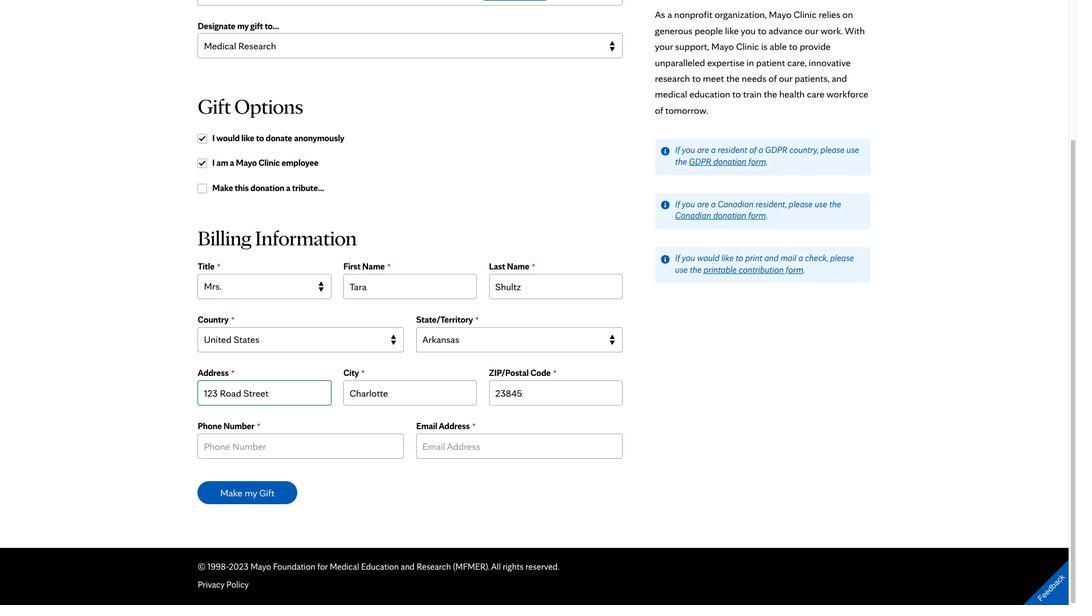 Task type: vqa. For each thing, say whether or not it's contained in the screenshot.
Details
no



Task type: describe. For each thing, give the bounding box(es) containing it.
email address
[[416, 421, 470, 432]]

patient
[[756, 56, 785, 68]]

2023
[[229, 562, 248, 573]]

i for i am a mayo clinic employee
[[212, 158, 215, 168]]

state/territory
[[416, 315, 473, 325]]

make my gift button
[[198, 482, 297, 505]]

care,
[[787, 56, 807, 68]]

privacy policy link
[[198, 580, 249, 590]]

tomorrow.
[[665, 104, 708, 116]]

donate
[[266, 133, 292, 143]]

and inside if you would like to print and mail a check, please use the
[[764, 253, 779, 264]]

info circle image for use
[[661, 255, 670, 264]]

you for to
[[682, 253, 695, 264]]

contribution
[[739, 265, 784, 275]]

you for canadian
[[682, 199, 695, 210]]

gift
[[250, 21, 263, 31]]

1 horizontal spatial canadian
[[718, 199, 754, 210]]

is
[[761, 40, 768, 52]]

designate
[[198, 21, 236, 31]]

0 vertical spatial donation
[[713, 156, 746, 167]]

make this donation a tribute...
[[212, 183, 324, 194]]

you inside as a nonprofit organization, mayo clinic relies on generous people like you to advance our work. with your support, mayo clinic is able to provide unparalleled expertise in patient care, innovative research to meet the needs of our patients, and medical education to train the health care workforce of tomorrow.
[[741, 24, 756, 36]]

form for of
[[748, 156, 766, 167]]

1 horizontal spatial address
[[439, 421, 470, 432]]

employee
[[282, 158, 319, 168]]

zip/postal
[[489, 368, 529, 378]]

country,
[[789, 145, 819, 155]]

relies
[[819, 9, 840, 20]]

phone
[[198, 421, 222, 432]]

ZIP/Postal Code text field
[[489, 381, 623, 406]]

0 vertical spatial of
[[769, 72, 777, 84]]

patients,
[[795, 72, 830, 84]]

my for gift
[[237, 21, 249, 31]]

rights
[[503, 562, 524, 573]]

to left train on the top right
[[732, 88, 741, 100]]

make for make my gift
[[220, 487, 242, 499]]

like inside as a nonprofit organization, mayo clinic relies on generous people like you to advance our work. with your support, mayo clinic is able to provide unparalleled expertise in patient care, innovative research to meet the needs of our patients, and medical education to train the health care workforce of tomorrow.
[[725, 24, 739, 36]]

research
[[417, 562, 451, 573]]

like inside if you would like to print and mail a check, please use the
[[721, 253, 734, 264]]

zip/postal code
[[489, 368, 551, 378]]

i for i would like to donate anonymously
[[212, 133, 215, 143]]

if for if you are a canadian resident, please use the canadian donation form .
[[675, 199, 680, 210]]

mayo right 2023
[[250, 562, 271, 573]]

©
[[198, 562, 205, 573]]

unparalleled
[[655, 56, 705, 68]]

1 vertical spatial our
[[779, 72, 792, 84]]

workforce
[[827, 88, 868, 100]]

to left donate
[[256, 133, 264, 143]]

info circle image
[[661, 201, 670, 210]]

i am a mayo clinic employee
[[212, 158, 319, 168]]

with
[[845, 24, 865, 36]]

a inside as a nonprofit organization, mayo clinic relies on generous people like you to advance our work. with your support, mayo clinic is able to provide unparalleled expertise in patient care, innovative research to meet the needs of our patients, and medical education to train the health care workforce of tomorrow.
[[667, 9, 672, 20]]

work.
[[821, 24, 843, 36]]

people
[[695, 24, 723, 36]]

support,
[[675, 40, 709, 52]]

number
[[223, 421, 254, 432]]

phone number
[[198, 421, 254, 432]]

a inside if you would like to print and mail a check, please use the
[[798, 253, 803, 264]]

needs
[[742, 72, 766, 84]]

country
[[198, 315, 229, 325]]

please inside if you are a resident of a gdpr country, please use the
[[821, 145, 845, 155]]

Address text field
[[198, 381, 331, 406]]

resident
[[718, 145, 747, 155]]

billing
[[198, 225, 252, 250]]

Last Name text field
[[489, 274, 623, 299]]

billing information
[[198, 225, 357, 250]]

are for resident
[[697, 145, 709, 155]]

a up gdpr donation form "link"
[[711, 145, 716, 155]]

make my gift
[[220, 487, 275, 499]]

email
[[416, 421, 437, 432]]

. for a
[[766, 156, 768, 167]]

gift inside button
[[259, 487, 275, 499]]

make for make this donation a tribute...
[[212, 183, 233, 194]]

use inside if you are a resident of a gdpr country, please use the
[[846, 145, 859, 155]]

print
[[745, 253, 762, 264]]

form for print
[[786, 265, 803, 275]]

to up is
[[758, 24, 766, 36]]

info circle image for the
[[661, 147, 670, 156]]

of inside if you are a resident of a gdpr country, please use the
[[749, 145, 757, 155]]

i would like to donate anonymously
[[212, 133, 344, 143]]

please inside if you are a canadian resident, please use the canadian donation form .
[[789, 199, 813, 210]]

privacy
[[198, 580, 224, 590]]

a right am
[[230, 158, 234, 168]]

your
[[655, 40, 673, 52]]

. inside if you are a canadian resident, please use the canadian donation form .
[[766, 211, 768, 221]]

and inside as a nonprofit organization, mayo clinic relies on generous people like you to advance our work. with your support, mayo clinic is able to provide unparalleled expertise in patient care, innovative research to meet the needs of our patients, and medical education to train the health care workforce of tomorrow.
[[832, 72, 847, 84]]

mayo up expertise
[[711, 40, 734, 52]]

to right 'able'
[[789, 40, 798, 52]]

you for resident
[[682, 145, 695, 155]]

gdpr donation form .
[[689, 156, 768, 167]]

meet
[[703, 72, 724, 84]]

first name
[[343, 261, 385, 272]]

organization,
[[715, 9, 767, 20]]

medical
[[330, 562, 359, 573]]

printable
[[704, 265, 737, 275]]

check,
[[805, 253, 828, 264]]



Task type: locate. For each thing, give the bounding box(es) containing it.
if you are a resident of a gdpr country, please use the
[[675, 145, 859, 167]]

0 horizontal spatial and
[[401, 562, 415, 573]]

you inside if you would like to print and mail a check, please use the
[[682, 253, 695, 264]]

form inside if you are a canadian resident, please use the canadian donation form .
[[748, 211, 766, 221]]

0 vertical spatial canadian
[[718, 199, 754, 210]]

1 horizontal spatial use
[[815, 199, 827, 210]]

1 vertical spatial gdpr
[[689, 156, 711, 167]]

0 vertical spatial gift
[[198, 94, 231, 119]]

am
[[216, 158, 228, 168]]

gdpr donation form link
[[689, 156, 766, 167]]

expertise
[[707, 56, 745, 68]]

health
[[779, 88, 805, 100]]

a right as
[[667, 9, 672, 20]]

1 vertical spatial canadian
[[675, 211, 711, 221]]

policy
[[226, 580, 249, 590]]

would up the printable
[[697, 253, 720, 264]]

0 vertical spatial use
[[846, 145, 859, 155]]

my
[[237, 21, 249, 31], [245, 487, 257, 499]]

if inside if you would like to print and mail a check, please use the
[[675, 253, 680, 264]]

address right email
[[439, 421, 470, 432]]

1 info circle image from the top
[[661, 147, 670, 156]]

0 vertical spatial gdpr
[[765, 145, 787, 155]]

please right resident, at the right of the page
[[789, 199, 813, 210]]

to...
[[265, 21, 279, 31]]

(mfmer).
[[453, 562, 490, 573]]

information
[[255, 225, 357, 250]]

education
[[361, 562, 399, 573]]

clinic up in
[[736, 40, 759, 52]]

my inside button
[[245, 487, 257, 499]]

2 horizontal spatial use
[[846, 145, 859, 155]]

city
[[343, 368, 359, 378]]

my for gift
[[245, 487, 257, 499]]

innovative
[[809, 56, 851, 68]]

name for last name
[[507, 261, 529, 272]]

you right info circle image
[[682, 199, 695, 210]]

1 vertical spatial info circle image
[[661, 255, 670, 264]]

research
[[655, 72, 690, 84]]

Phone Number telephone field
[[198, 434, 404, 459]]

Email Address email field
[[416, 434, 623, 459]]

1 horizontal spatial gift
[[259, 487, 275, 499]]

0 horizontal spatial of
[[655, 104, 663, 116]]

last
[[489, 261, 505, 272]]

like
[[725, 24, 739, 36], [241, 133, 254, 143], [721, 253, 734, 264]]

would up am
[[216, 133, 240, 143]]

a inside if you are a canadian resident, please use the canadian donation form .
[[711, 199, 716, 210]]

donation inside if you are a canadian resident, please use the canadian donation form .
[[713, 211, 746, 221]]

1 are from the top
[[697, 145, 709, 155]]

the
[[726, 72, 740, 84], [764, 88, 777, 100], [675, 156, 687, 167], [829, 199, 841, 210], [690, 265, 702, 275]]

if inside if you are a canadian resident, please use the canadian donation form .
[[675, 199, 680, 210]]

foundation
[[273, 562, 315, 573]]

1 vertical spatial if
[[675, 199, 680, 210]]

0 horizontal spatial clinic
[[259, 158, 280, 168]]

info circle image
[[661, 147, 670, 156], [661, 255, 670, 264]]

canadian
[[718, 199, 754, 210], [675, 211, 711, 221]]

donation up print
[[713, 211, 746, 221]]

0 vertical spatial my
[[237, 21, 249, 31]]

to left print
[[736, 253, 743, 264]]

you down canadian donation form link
[[682, 253, 695, 264]]

mail
[[781, 253, 796, 264]]

2 name from the left
[[507, 261, 529, 272]]

all
[[491, 562, 501, 573]]

2 vertical spatial donation
[[713, 211, 746, 221]]

and up contribution
[[764, 253, 779, 264]]

0 vertical spatial address
[[198, 368, 229, 378]]

1998-
[[207, 562, 229, 573]]

0 vertical spatial i
[[212, 133, 215, 143]]

1 vertical spatial and
[[764, 253, 779, 264]]

0 vertical spatial please
[[821, 145, 845, 155]]

the inside if you would like to print and mail a check, please use the
[[690, 265, 702, 275]]

City text field
[[343, 381, 477, 406]]

use
[[846, 145, 859, 155], [815, 199, 827, 210], [675, 265, 688, 275]]

are for canadian
[[697, 199, 709, 210]]

a right the "resident"
[[758, 145, 763, 155]]

0 horizontal spatial would
[[216, 133, 240, 143]]

2 i from the top
[[212, 158, 215, 168]]

clinic
[[794, 9, 817, 20], [736, 40, 759, 52], [259, 158, 280, 168]]

0 horizontal spatial use
[[675, 265, 688, 275]]

you down the tomorrow.
[[682, 145, 695, 155]]

use left the printable
[[675, 265, 688, 275]]

are inside if you are a canadian resident, please use the canadian donation form .
[[697, 199, 709, 210]]

address down country
[[198, 368, 229, 378]]

of down medical
[[655, 104, 663, 116]]

gdpr inside if you are a resident of a gdpr country, please use the
[[765, 145, 787, 155]]

clinic left relies
[[794, 9, 817, 20]]

anonymously
[[294, 133, 344, 143]]

1 horizontal spatial our
[[805, 24, 818, 36]]

in
[[747, 56, 754, 68]]

2 vertical spatial if
[[675, 253, 680, 264]]

if you would like to print and mail a check, please use the
[[675, 253, 854, 275]]

2 vertical spatial and
[[401, 562, 415, 573]]

if inside if you are a resident of a gdpr country, please use the
[[675, 145, 680, 155]]

1 i from the top
[[212, 133, 215, 143]]

you inside if you are a resident of a gdpr country, please use the
[[682, 145, 695, 155]]

a right mail
[[798, 253, 803, 264]]

please
[[821, 145, 845, 155], [789, 199, 813, 210], [830, 253, 854, 264]]

to left meet
[[692, 72, 701, 84]]

you
[[741, 24, 756, 36], [682, 145, 695, 155], [682, 199, 695, 210], [682, 253, 695, 264]]

gdpr down the tomorrow.
[[689, 156, 711, 167]]

use inside if you are a canadian resident, please use the canadian donation form .
[[815, 199, 827, 210]]

printable contribution form .
[[704, 265, 805, 275]]

of right the "resident"
[[749, 145, 757, 155]]

info circle image down the tomorrow.
[[661, 147, 670, 156]]

1 horizontal spatial would
[[697, 253, 720, 264]]

title
[[198, 261, 215, 272]]

1 horizontal spatial and
[[764, 253, 779, 264]]

if for if you would like to print and mail a check, please use the
[[675, 253, 680, 264]]

1 vertical spatial clinic
[[736, 40, 759, 52]]

nonprofit
[[674, 9, 712, 20]]

i
[[212, 133, 215, 143], [212, 158, 215, 168]]

2 horizontal spatial clinic
[[794, 9, 817, 20]]

0 vertical spatial if
[[675, 145, 680, 155]]

form
[[748, 156, 766, 167], [748, 211, 766, 221], [786, 265, 803, 275]]

0 vertical spatial .
[[766, 156, 768, 167]]

our up the "provide"
[[805, 24, 818, 36]]

1 vertical spatial .
[[766, 211, 768, 221]]

use inside if you would like to print and mail a check, please use the
[[675, 265, 688, 275]]

0 vertical spatial like
[[725, 24, 739, 36]]

use right "country,"
[[846, 145, 859, 155]]

donation down the "resident"
[[713, 156, 746, 167]]

of
[[769, 72, 777, 84], [655, 104, 663, 116], [749, 145, 757, 155]]

name for first name
[[362, 261, 385, 272]]

printable contribution form link
[[704, 265, 803, 275]]

tribute...
[[292, 183, 324, 194]]

gift options
[[198, 94, 303, 119]]

clinic up 'make this donation a tribute...'
[[259, 158, 280, 168]]

1 if from the top
[[675, 145, 680, 155]]

0 vertical spatial clinic
[[794, 9, 817, 20]]

as
[[655, 9, 665, 20]]

1 vertical spatial donation
[[250, 183, 284, 194]]

are inside if you are a resident of a gdpr country, please use the
[[697, 145, 709, 155]]

0 vertical spatial info circle image
[[661, 147, 670, 156]]

the inside if you are a canadian resident, please use the canadian donation form .
[[829, 199, 841, 210]]

are up canadian donation form link
[[697, 199, 709, 210]]

first
[[343, 261, 361, 272]]

our
[[805, 24, 818, 36], [779, 72, 792, 84]]

i left am
[[212, 158, 215, 168]]

0 horizontal spatial address
[[198, 368, 229, 378]]

2 vertical spatial form
[[786, 265, 803, 275]]

last name
[[489, 261, 529, 272]]

2 vertical spatial like
[[721, 253, 734, 264]]

use right resident, at the right of the page
[[815, 199, 827, 210]]

0 vertical spatial form
[[748, 156, 766, 167]]

options
[[234, 94, 303, 119]]

canadian donation form link
[[675, 211, 766, 221]]

please right check,
[[830, 253, 854, 264]]

mayo
[[769, 9, 791, 20], [711, 40, 734, 52], [236, 158, 257, 168], [250, 562, 271, 573]]

mayo up advance
[[769, 9, 791, 20]]

our up health
[[779, 72, 792, 84]]

i down the gift options
[[212, 133, 215, 143]]

advance
[[768, 24, 803, 36]]

1 vertical spatial would
[[697, 253, 720, 264]]

1 vertical spatial make
[[220, 487, 242, 499]]

0 horizontal spatial our
[[779, 72, 792, 84]]

privacy policy
[[198, 580, 249, 590]]

are
[[697, 145, 709, 155], [697, 199, 709, 210]]

2 vertical spatial of
[[749, 145, 757, 155]]

2 vertical spatial clinic
[[259, 158, 280, 168]]

© 1998-2023 mayo foundation for medical education and research (mfmer). all rights reserved.
[[198, 562, 560, 573]]

gdpr
[[765, 145, 787, 155], [689, 156, 711, 167]]

and up workforce
[[832, 72, 847, 84]]

0 horizontal spatial gdpr
[[689, 156, 711, 167]]

0 vertical spatial are
[[697, 145, 709, 155]]

the inside if you are a resident of a gdpr country, please use the
[[675, 156, 687, 167]]

1 horizontal spatial name
[[507, 261, 529, 272]]

please inside if you would like to print and mail a check, please use the
[[830, 253, 854, 264]]

code
[[530, 368, 551, 378]]

of down patient
[[769, 72, 777, 84]]

1 name from the left
[[362, 261, 385, 272]]

2 info circle image from the top
[[661, 255, 670, 264]]

.
[[766, 156, 768, 167], [766, 211, 768, 221], [803, 265, 805, 275]]

name right last
[[507, 261, 529, 272]]

2 horizontal spatial and
[[832, 72, 847, 84]]

name
[[362, 261, 385, 272], [507, 261, 529, 272]]

if you are a canadian resident, please use the canadian donation form .
[[675, 199, 841, 221]]

make
[[212, 183, 233, 194], [220, 487, 242, 499]]

0 horizontal spatial gift
[[198, 94, 231, 119]]

provide
[[800, 40, 831, 52]]

2 if from the top
[[675, 199, 680, 210]]

name right first
[[362, 261, 385, 272]]

form up resident, at the right of the page
[[748, 156, 766, 167]]

like up i am a mayo clinic employee
[[241, 133, 254, 143]]

feedback
[[1036, 573, 1067, 604]]

0 horizontal spatial canadian
[[675, 211, 711, 221]]

medical
[[655, 88, 687, 100]]

1 vertical spatial of
[[655, 104, 663, 116]]

info circle image down info circle image
[[661, 255, 670, 264]]

mayo right am
[[236, 158, 257, 168]]

1 vertical spatial use
[[815, 199, 827, 210]]

form down resident, at the right of the page
[[748, 211, 766, 221]]

this
[[235, 183, 249, 194]]

1 vertical spatial like
[[241, 133, 254, 143]]

a up canadian donation form link
[[711, 199, 716, 210]]

generous
[[655, 24, 693, 36]]

First Name text field
[[343, 274, 477, 299]]

1 vertical spatial please
[[789, 199, 813, 210]]

reserved.
[[525, 562, 560, 573]]

0 vertical spatial our
[[805, 24, 818, 36]]

to inside if you would like to print and mail a check, please use the
[[736, 253, 743, 264]]

0 horizontal spatial name
[[362, 261, 385, 272]]

like down organization,
[[725, 24, 739, 36]]

gdpr left "country,"
[[765, 145, 787, 155]]

like up the printable
[[721, 253, 734, 264]]

on
[[842, 9, 853, 20]]

if for if you are a resident of a gdpr country, please use the
[[675, 145, 680, 155]]

3 if from the top
[[675, 253, 680, 264]]

1 horizontal spatial clinic
[[736, 40, 759, 52]]

care
[[807, 88, 824, 100]]

resident,
[[756, 199, 787, 210]]

to
[[758, 24, 766, 36], [789, 40, 798, 52], [692, 72, 701, 84], [732, 88, 741, 100], [256, 133, 264, 143], [736, 253, 743, 264]]

1 vertical spatial form
[[748, 211, 766, 221]]

0 vertical spatial would
[[216, 133, 240, 143]]

0 vertical spatial make
[[212, 183, 233, 194]]

train
[[743, 88, 762, 100]]

2 horizontal spatial of
[[769, 72, 777, 84]]

form down mail
[[786, 265, 803, 275]]

2 are from the top
[[697, 199, 709, 210]]

for
[[317, 562, 328, 573]]

if
[[675, 145, 680, 155], [675, 199, 680, 210], [675, 253, 680, 264]]

2 vertical spatial please
[[830, 253, 854, 264]]

and left research
[[401, 562, 415, 573]]

1 horizontal spatial of
[[749, 145, 757, 155]]

education
[[689, 88, 730, 100]]

1 vertical spatial i
[[212, 158, 215, 168]]

a left tribute...
[[286, 183, 290, 194]]

0 vertical spatial and
[[832, 72, 847, 84]]

1 vertical spatial gift
[[259, 487, 275, 499]]

2 vertical spatial use
[[675, 265, 688, 275]]

1 horizontal spatial gdpr
[[765, 145, 787, 155]]

1 vertical spatial are
[[697, 199, 709, 210]]

designate my gift to...
[[198, 21, 279, 31]]

donation down i am a mayo clinic employee
[[250, 183, 284, 194]]

would
[[216, 133, 240, 143], [697, 253, 720, 264]]

2 vertical spatial .
[[803, 265, 805, 275]]

would inside if you would like to print and mail a check, please use the
[[697, 253, 720, 264]]

. for and
[[803, 265, 805, 275]]

1 vertical spatial address
[[439, 421, 470, 432]]

make inside make my gift button
[[220, 487, 242, 499]]

1 vertical spatial my
[[245, 487, 257, 499]]

are up gdpr donation form "link"
[[697, 145, 709, 155]]

you inside if you are a canadian resident, please use the canadian donation form .
[[682, 199, 695, 210]]

please right "country,"
[[821, 145, 845, 155]]

donation
[[713, 156, 746, 167], [250, 183, 284, 194], [713, 211, 746, 221]]

you down organization,
[[741, 24, 756, 36]]



